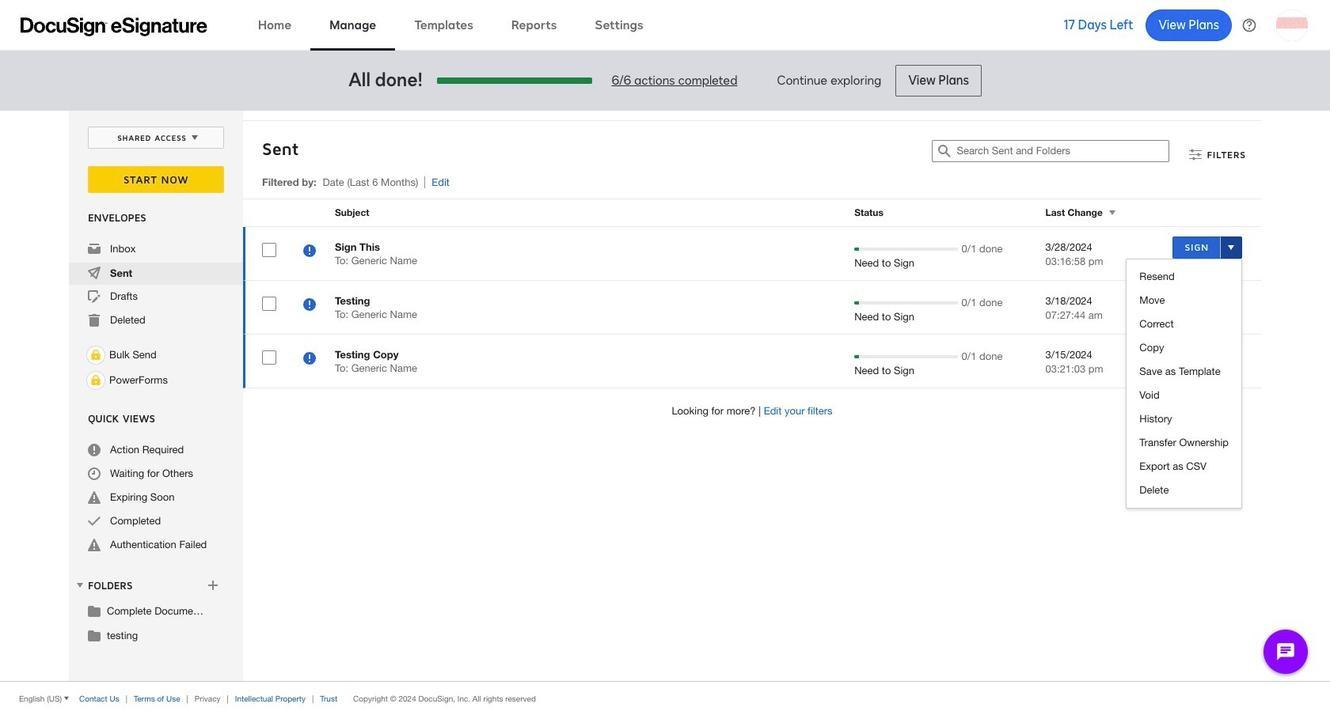 Task type: describe. For each thing, give the bounding box(es) containing it.
Search Sent and Folders text field
[[957, 141, 1169, 162]]

1 alert image from the top
[[88, 492, 101, 504]]

draft image
[[88, 291, 101, 303]]

docusign esignature image
[[21, 17, 207, 36]]

completed image
[[88, 515, 101, 528]]

sent image
[[88, 267, 101, 279]]

1 lock image from the top
[[86, 346, 105, 365]]

2 lock image from the top
[[86, 371, 105, 390]]

folder image
[[88, 629, 101, 642]]

need to sign image
[[303, 352, 316, 367]]

more info region
[[0, 682, 1330, 716]]

inbox image
[[88, 243, 101, 256]]

clock image
[[88, 468, 101, 481]]



Task type: vqa. For each thing, say whether or not it's contained in the screenshot.
Add [Untitled] to favorites image to the top
no



Task type: locate. For each thing, give the bounding box(es) containing it.
1 vertical spatial need to sign image
[[303, 298, 316, 314]]

0 vertical spatial need to sign image
[[303, 245, 316, 260]]

lock image
[[86, 346, 105, 365], [86, 371, 105, 390]]

alert image down the completed "icon"
[[88, 539, 101, 552]]

1 vertical spatial alert image
[[88, 539, 101, 552]]

1 vertical spatial lock image
[[86, 371, 105, 390]]

0 vertical spatial lock image
[[86, 346, 105, 365]]

menu
[[1127, 265, 1241, 503]]

trash image
[[88, 314, 101, 327]]

1 need to sign image from the top
[[303, 245, 316, 260]]

alert image
[[88, 492, 101, 504], [88, 539, 101, 552]]

action required image
[[88, 444, 101, 457]]

0 vertical spatial alert image
[[88, 492, 101, 504]]

2 need to sign image from the top
[[303, 298, 316, 314]]

secondary navigation region
[[69, 111, 1265, 682]]

your uploaded profile image image
[[1276, 9, 1308, 41]]

alert image up the completed "icon"
[[88, 492, 101, 504]]

view folders image
[[74, 579, 86, 592]]

need to sign image
[[303, 245, 316, 260], [303, 298, 316, 314]]

folder image
[[88, 605, 101, 618]]

2 alert image from the top
[[88, 539, 101, 552]]



